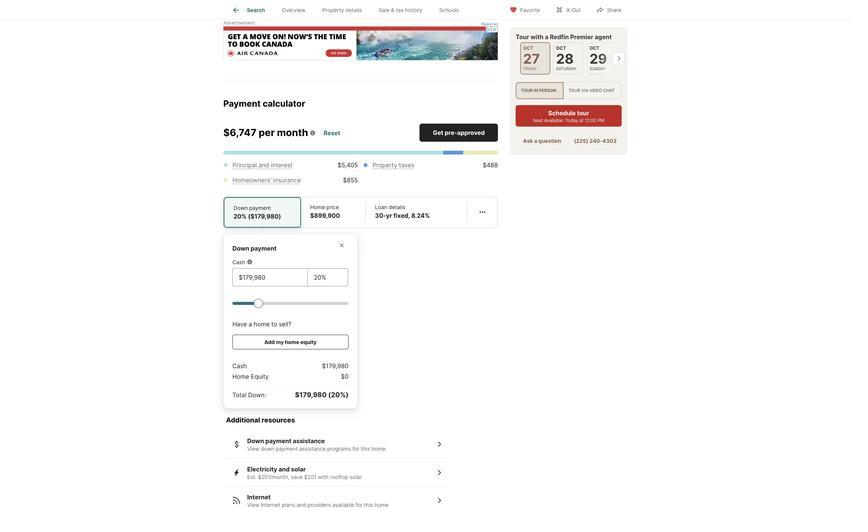 Task type: vqa. For each thing, say whether or not it's contained in the screenshot.
the Homeowners'
yes



Task type: locate. For each thing, give the bounding box(es) containing it.
2 vertical spatial down
[[247, 438, 264, 446]]

schools
[[439, 7, 459, 13]]

insurance
[[273, 177, 301, 184]]

0 horizontal spatial details
[[346, 7, 362, 13]]

0 horizontal spatial home
[[254, 321, 270, 328]]

month
[[277, 127, 308, 138]]

28
[[557, 51, 574, 67]]

payment down ($179,980)
[[251, 245, 277, 252]]

interest
[[271, 161, 293, 169]]

property
[[323, 7, 344, 13], [373, 161, 398, 169]]

and for electricity
[[279, 466, 290, 474]]

oct for 27
[[524, 45, 534, 51]]

oct down redfin
[[557, 45, 567, 51]]

tour up oct 27 friday at the top right of page
[[516, 33, 530, 41]]

home left the to
[[254, 321, 270, 328]]

overview tab
[[274, 1, 314, 19]]

get
[[433, 129, 444, 137]]

payment up ($179,980)
[[249, 205, 271, 211]]

ask
[[523, 138, 533, 144]]

oct for 28
[[557, 45, 567, 51]]

home right my
[[285, 339, 299, 346]]

and
[[259, 161, 269, 169], [279, 466, 290, 474]]

pm
[[598, 118, 605, 124]]

oct inside oct 27 friday
[[524, 45, 534, 51]]

down up the view
[[247, 438, 264, 446]]

electricity and solar est. $201/month, save                  $201 with rooftop solar
[[247, 466, 362, 481]]

0 horizontal spatial with
[[318, 474, 329, 481]]

1 vertical spatial with
[[318, 474, 329, 481]]

payment
[[249, 205, 271, 211], [251, 245, 277, 252], [266, 438, 292, 446], [276, 446, 298, 453]]

0 horizontal spatial home
[[233, 373, 249, 381]]

ad
[[494, 22, 498, 26]]

0 vertical spatial a
[[545, 33, 549, 41]]

3 oct from the left
[[590, 45, 600, 51]]

$179,980 (20%)
[[295, 391, 349, 399]]

1 horizontal spatial property
[[373, 161, 398, 169]]

1 horizontal spatial home
[[310, 204, 325, 211]]

2 oct from the left
[[557, 45, 567, 51]]

None text field
[[239, 273, 302, 282], [314, 273, 342, 282], [239, 273, 302, 282], [314, 273, 342, 282]]

payment for down payment
[[251, 245, 277, 252]]

homeowners' insurance
[[233, 177, 301, 184]]

property details tab
[[314, 1, 371, 19]]

homeowners'
[[233, 177, 272, 184]]

redfin
[[550, 33, 569, 41]]

1 vertical spatial home
[[233, 373, 249, 381]]

details inside tab
[[346, 7, 362, 13]]

home
[[254, 321, 270, 328], [285, 339, 299, 346]]

property for property details
[[323, 7, 344, 13]]

principal and interest
[[233, 161, 293, 169]]

0 vertical spatial with
[[531, 33, 544, 41]]

home inside add my home equity button
[[285, 339, 299, 346]]

$179,980 for $179,980 (20%)
[[295, 391, 327, 399]]

29
[[590, 51, 607, 67]]

0 horizontal spatial solar
[[291, 466, 306, 474]]

a inside $179,980 (20%) tooltip
[[249, 321, 252, 328]]

down up 20% on the left top of page
[[234, 205, 248, 211]]

and inside electricity and solar est. $201/month, save                  $201 with rooftop solar
[[279, 466, 290, 474]]

oct down agent
[[590, 45, 600, 51]]

oct inside the oct 29 sunday
[[590, 45, 600, 51]]

tab list containing search
[[223, 0, 474, 19]]

home for home equity
[[233, 373, 249, 381]]

1 vertical spatial cash
[[233, 363, 247, 370]]

solar right rooftop
[[350, 474, 362, 481]]

None button
[[521, 42, 551, 75], [554, 43, 584, 75], [587, 43, 618, 75], [521, 42, 551, 75], [554, 43, 584, 75], [587, 43, 618, 75]]

property inside tab
[[323, 7, 344, 13]]

details inside the loan details 30-yr fixed, 8.24%
[[389, 204, 406, 211]]

0 vertical spatial down
[[234, 205, 248, 211]]

0 vertical spatial $179,980
[[322, 363, 349, 370]]

1 vertical spatial solar
[[350, 474, 362, 481]]

assistance
[[293, 438, 325, 446], [299, 446, 326, 453]]

oct up friday at the top right of the page
[[524, 45, 534, 51]]

down:
[[248, 392, 266, 399]]

1 vertical spatial down
[[233, 245, 249, 252]]

home for a
[[254, 321, 270, 328]]

payment
[[223, 99, 261, 109]]

solar
[[291, 466, 306, 474], [350, 474, 362, 481]]

1 oct from the left
[[524, 45, 534, 51]]

1 vertical spatial details
[[389, 204, 406, 211]]

tour left via
[[569, 88, 581, 93]]

0 vertical spatial details
[[346, 7, 362, 13]]

0 vertical spatial home
[[254, 321, 270, 328]]

a right ask
[[534, 138, 538, 144]]

down inside down payment assistance view down payment assistance programs for this home.
[[247, 438, 264, 446]]

tour for tour via video chat
[[569, 88, 581, 93]]

1 horizontal spatial home
[[285, 339, 299, 346]]

a left redfin
[[545, 33, 549, 41]]

1 horizontal spatial a
[[534, 138, 538, 144]]

1 horizontal spatial details
[[389, 204, 406, 211]]

$179,980 up $0
[[322, 363, 349, 370]]

0 horizontal spatial oct
[[524, 45, 534, 51]]

0 vertical spatial home
[[310, 204, 325, 211]]

saturday
[[557, 66, 577, 71]]

1 horizontal spatial and
[[279, 466, 290, 474]]

2 vertical spatial a
[[249, 321, 252, 328]]

1 vertical spatial $179,980
[[295, 391, 327, 399]]

home up 'total'
[[233, 373, 249, 381]]

27
[[524, 51, 540, 67]]

principal and interest link
[[233, 161, 293, 169]]

8.24%
[[412, 212, 430, 220]]

a for ask a question
[[534, 138, 538, 144]]

home for home price $899,900
[[310, 204, 325, 211]]

solar up 'save' at the left
[[291, 466, 306, 474]]

a for have a home to sell?
[[249, 321, 252, 328]]

down for down payment 20% ($179,980)
[[234, 205, 248, 211]]

home up $899,900
[[310, 204, 325, 211]]

property taxes link
[[373, 161, 415, 169]]

friday
[[524, 66, 537, 71]]

a
[[545, 33, 549, 41], [534, 138, 538, 144], [249, 321, 252, 328]]

programs
[[327, 446, 351, 453]]

chat
[[604, 88, 615, 93]]

home price $899,900
[[310, 204, 340, 220]]

tour left in
[[521, 88, 533, 93]]

additional
[[226, 417, 260, 425]]

$179,980 left (20%)
[[295, 391, 327, 399]]

2 horizontal spatial oct
[[590, 45, 600, 51]]

tab list
[[223, 0, 474, 19]]

list box
[[516, 82, 622, 99]]

to
[[271, 321, 277, 328]]

ask a question link
[[523, 138, 562, 144]]

home inside $179,980 (20%) tooltip
[[233, 373, 249, 381]]

ask a question
[[523, 138, 562, 144]]

down down 20% on the left top of page
[[233, 245, 249, 252]]

with right $201
[[318, 474, 329, 481]]

down inside down payment 20% ($179,980)
[[234, 205, 248, 211]]

0 horizontal spatial and
[[259, 161, 269, 169]]

history
[[405, 7, 423, 13]]

oct 29 sunday
[[590, 45, 607, 71]]

0 vertical spatial cash
[[233, 259, 245, 266]]

share button
[[590, 2, 628, 17]]

oct
[[524, 45, 534, 51], [557, 45, 567, 51], [590, 45, 600, 51]]

with inside electricity and solar est. $201/month, save                  $201 with rooftop solar
[[318, 474, 329, 481]]

sale
[[379, 7, 390, 13]]

payment up 'down'
[[266, 438, 292, 446]]

tour
[[577, 110, 589, 117]]

$201
[[304, 474, 317, 481]]

add
[[265, 339, 275, 346]]

cash down down payment
[[233, 259, 245, 266]]

details for loan details 30-yr fixed, 8.24%
[[389, 204, 406, 211]]

1 horizontal spatial oct
[[557, 45, 567, 51]]

via
[[582, 88, 589, 93]]

and up "$201/month,"
[[279, 466, 290, 474]]

with up oct 27 friday at the top right of page
[[531, 33, 544, 41]]

1 vertical spatial and
[[279, 466, 290, 474]]

0 horizontal spatial a
[[249, 321, 252, 328]]

2 horizontal spatial a
[[545, 33, 549, 41]]

payment inside down payment 20% ($179,980)
[[249, 205, 271, 211]]

out
[[572, 7, 581, 13]]

payment calculator
[[223, 99, 305, 109]]

payment inside $179,980 (20%) tooltip
[[251, 245, 277, 252]]

oct 28 saturday
[[557, 45, 577, 71]]

oct inside oct 28 saturday
[[557, 45, 567, 51]]

home inside "home price $899,900"
[[310, 204, 325, 211]]

schedule tour next available: today at 12:00 pm
[[533, 110, 605, 124]]

cash
[[233, 259, 245, 266], [233, 363, 247, 370]]

add my home equity
[[265, 339, 317, 346]]

sale & tax history tab
[[371, 1, 431, 19]]

down inside $179,980 (20%) tooltip
[[233, 245, 249, 252]]

details left sale
[[346, 7, 362, 13]]

cash up home equity
[[233, 363, 247, 370]]

homeowners' insurance link
[[233, 177, 301, 184]]

0 vertical spatial property
[[323, 7, 344, 13]]

get pre-approved
[[433, 129, 485, 137]]

1 vertical spatial property
[[373, 161, 398, 169]]

details up fixed,
[[389, 204, 406, 211]]

details for property details
[[346, 7, 362, 13]]

get pre-approved button
[[420, 124, 498, 142]]

with
[[531, 33, 544, 41], [318, 474, 329, 481]]

and up homeowners' insurance on the top left
[[259, 161, 269, 169]]

$855
[[343, 177, 358, 184]]

available:
[[545, 118, 564, 124]]

sunday
[[590, 66, 606, 71]]

next image
[[613, 53, 625, 65]]

1 vertical spatial home
[[285, 339, 299, 346]]

tour
[[516, 33, 530, 41], [521, 88, 533, 93], [569, 88, 581, 93]]

reset
[[324, 130, 340, 137]]

internet button
[[226, 487, 450, 509]]

0 horizontal spatial property
[[323, 7, 344, 13]]

a right have
[[249, 321, 252, 328]]

1 vertical spatial a
[[534, 138, 538, 144]]

total down:
[[233, 392, 266, 399]]

est.
[[247, 474, 257, 481]]

loan
[[375, 204, 388, 211]]

advertisement
[[223, 20, 255, 26]]

fixed,
[[394, 212, 410, 220]]

0 vertical spatial and
[[259, 161, 269, 169]]

have
[[233, 321, 247, 328]]



Task type: describe. For each thing, give the bounding box(es) containing it.
down
[[261, 446, 275, 453]]

tax
[[396, 7, 404, 13]]

person
[[539, 88, 557, 93]]

approved
[[457, 129, 485, 137]]

x-out
[[567, 7, 581, 13]]

in
[[534, 88, 538, 93]]

pre-
[[445, 129, 457, 137]]

payment for down payment assistance view down payment assistance programs for this home.
[[266, 438, 292, 446]]

premier
[[571, 33, 594, 41]]

equity
[[301, 339, 317, 346]]

report ad button
[[482, 22, 498, 28]]

$179,980 (20%) tooltip
[[223, 228, 498, 409]]

($179,980)
[[248, 213, 281, 220]]

tour for tour with a redfin premier agent
[[516, 33, 530, 41]]

$6,747
[[223, 127, 257, 138]]

search link
[[232, 6, 265, 15]]

additional resources
[[226, 417, 295, 425]]

report
[[482, 22, 493, 26]]

$201/month,
[[258, 474, 290, 481]]

sell?
[[279, 321, 292, 328]]

at
[[580, 118, 584, 124]]

price
[[327, 204, 339, 211]]

property details
[[323, 7, 362, 13]]

down for down payment
[[233, 245, 249, 252]]

$899,900
[[310, 212, 340, 220]]

home equity
[[233, 373, 269, 381]]

0 vertical spatial assistance
[[293, 438, 325, 446]]

$179,980 for $179,980
[[322, 363, 349, 370]]

per
[[259, 127, 275, 138]]

principal
[[233, 161, 257, 169]]

(20%)
[[328, 391, 349, 399]]

30-
[[375, 212, 386, 220]]

oct for 29
[[590, 45, 600, 51]]

list box containing tour in person
[[516, 82, 622, 99]]

$5,405
[[338, 161, 358, 169]]

property taxes
[[373, 161, 415, 169]]

$488
[[483, 161, 498, 169]]

for
[[353, 446, 360, 453]]

tour in person
[[521, 88, 557, 93]]

resources
[[262, 417, 295, 425]]

save
[[291, 474, 303, 481]]

home.
[[372, 446, 387, 453]]

oct 27 friday
[[524, 45, 540, 71]]

down payment
[[233, 245, 277, 252]]

&
[[391, 7, 395, 13]]

calculator
[[263, 99, 305, 109]]

next
[[533, 118, 543, 124]]

video
[[590, 88, 603, 93]]

report ad
[[482, 22, 498, 26]]

question
[[539, 138, 562, 144]]

2 cash from the top
[[233, 363, 247, 370]]

4303
[[603, 138, 617, 144]]

0 vertical spatial solar
[[291, 466, 306, 474]]

Down Payment Slider range field
[[233, 299, 349, 308]]

taxes
[[399, 161, 415, 169]]

tour via video chat
[[569, 88, 615, 93]]

favorite button
[[503, 2, 547, 17]]

search
[[247, 7, 265, 13]]

tour for tour in person
[[521, 88, 533, 93]]

$6,747 per month
[[223, 127, 308, 138]]

schedule
[[549, 110, 576, 117]]

schools tab
[[431, 1, 468, 19]]

sale & tax history
[[379, 7, 423, 13]]

1 cash from the top
[[233, 259, 245, 266]]

1 vertical spatial assistance
[[299, 446, 326, 453]]

ad region
[[223, 26, 498, 60]]

1 horizontal spatial solar
[[350, 474, 362, 481]]

(225)
[[574, 138, 589, 144]]

and for principal
[[259, 161, 269, 169]]

(225) 240-4303 link
[[574, 138, 617, 144]]

home for my
[[285, 339, 299, 346]]

today
[[566, 118, 579, 124]]

property for property taxes
[[373, 161, 398, 169]]

total
[[233, 392, 247, 399]]

have a home to sell?
[[233, 321, 292, 328]]

my
[[276, 339, 284, 346]]

agent
[[595, 33, 612, 41]]

x-out button
[[550, 2, 587, 17]]

payment right 'down'
[[276, 446, 298, 453]]

$0
[[341, 373, 349, 381]]

20%
[[234, 213, 247, 220]]

240-
[[590, 138, 603, 144]]

1 horizontal spatial with
[[531, 33, 544, 41]]

down payment 20% ($179,980)
[[234, 205, 281, 220]]

view
[[247, 446, 260, 453]]

yr
[[386, 212, 392, 220]]

payment for down payment 20% ($179,980)
[[249, 205, 271, 211]]

internet
[[247, 494, 271, 502]]

down for down payment assistance view down payment assistance programs for this home.
[[247, 438, 264, 446]]

rooftop
[[330, 474, 349, 481]]

12:00
[[585, 118, 597, 124]]



